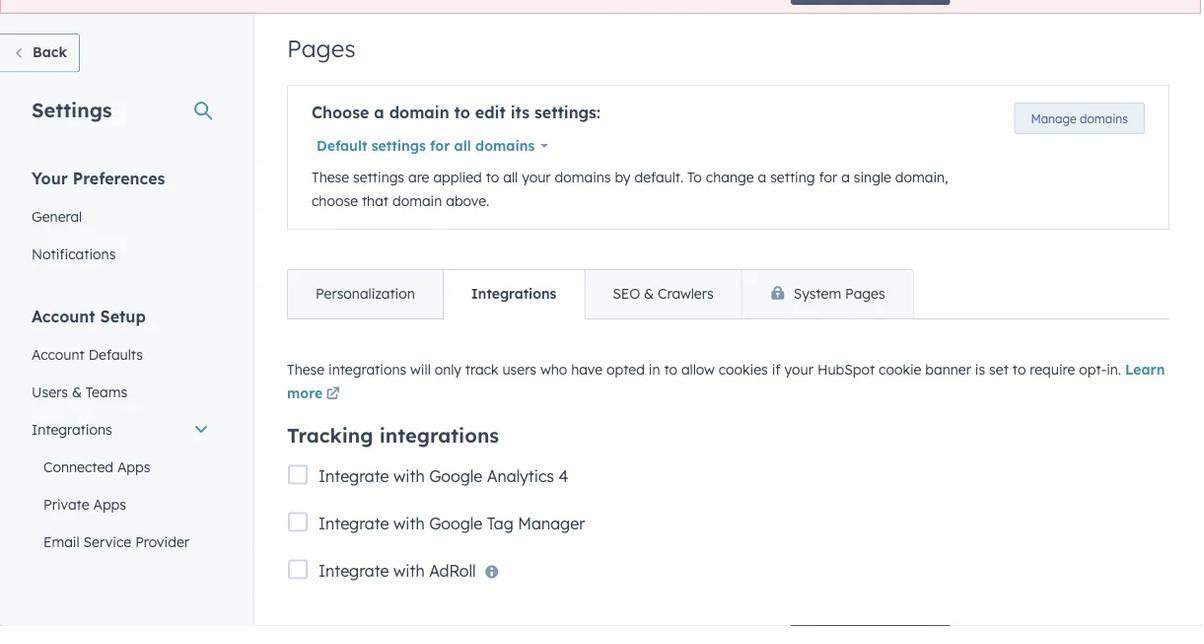 Task type: vqa. For each thing, say whether or not it's contained in the screenshot.
leftmost "Integrations"
yes



Task type: locate. For each thing, give the bounding box(es) containing it.
with down tracking integrations
[[393, 466, 425, 486]]

account up account defaults
[[32, 307, 95, 326]]

0 horizontal spatial integrations
[[32, 421, 112, 438]]

domains inside these settings are applied to all your domains by default. to change a setting for a single domain, choose that domain above.
[[555, 169, 611, 186]]

1 google from the top
[[429, 466, 482, 486]]

for up the applied on the top left of page
[[430, 138, 450, 155]]

all up the applied on the top left of page
[[454, 138, 471, 155]]

navigation
[[287, 270, 914, 320]]

your
[[522, 169, 551, 186], [784, 361, 813, 379]]

2 horizontal spatial domains
[[1080, 111, 1128, 126]]

pages
[[287, 34, 356, 64], [845, 285, 885, 303]]

settings up are
[[371, 138, 426, 155]]

manage
[[1031, 111, 1077, 126]]

domains inside popup button
[[475, 138, 535, 155]]

apps up private apps link
[[117, 459, 150, 476]]

0 horizontal spatial &
[[72, 384, 82, 401]]

to inside these settings are applied to all your domains by default. to change a setting for a single domain, choose that domain above.
[[486, 169, 499, 186]]

0 vertical spatial with
[[393, 466, 425, 486]]

0 vertical spatial your
[[522, 169, 551, 186]]

1 vertical spatial google
[[429, 514, 482, 533]]

integrations button down 'teams'
[[20, 411, 221, 449]]

domain up default settings for all domains
[[389, 103, 449, 123]]

2 vertical spatial domains
[[555, 169, 611, 186]]

your inside these settings are applied to all your domains by default. to change a setting for a single domain, choose that domain above.
[[522, 169, 551, 186]]

google for analytics
[[429, 466, 482, 486]]

1 horizontal spatial all
[[503, 169, 518, 186]]

0 vertical spatial integrate
[[319, 466, 389, 486]]

0 horizontal spatial integrations button
[[20, 411, 221, 449]]

& right seo
[[644, 285, 654, 303]]

choose a domain to edit its settings:
[[312, 103, 600, 123]]

settings for these
[[353, 169, 404, 186]]

connected
[[43, 459, 113, 476]]

1 vertical spatial integrate
[[319, 514, 389, 533]]

& right users in the left of the page
[[72, 384, 82, 401]]

domains right manage
[[1080, 111, 1128, 126]]

apps
[[117, 459, 150, 476], [93, 496, 126, 513]]

domain,
[[895, 169, 948, 186]]

integrations for these
[[328, 361, 406, 379]]

1 horizontal spatial integrations button
[[443, 271, 584, 319]]

0 vertical spatial account
[[32, 307, 95, 326]]

2 vertical spatial with
[[393, 561, 425, 581]]

to right set
[[1012, 361, 1026, 379]]

integrations up connected
[[32, 421, 112, 438]]

0 horizontal spatial for
[[430, 138, 450, 155]]

to left edit
[[454, 103, 470, 123]]

1 with from the top
[[393, 466, 425, 486]]

& inside account setup 'element'
[[72, 384, 82, 401]]

if
[[772, 361, 781, 379]]

0 vertical spatial &
[[644, 285, 654, 303]]

users
[[32, 384, 68, 401]]

integrate with google tag manager
[[319, 514, 585, 533]]

1 vertical spatial integrations
[[379, 423, 499, 448]]

1 horizontal spatial your
[[784, 361, 813, 379]]

domains
[[1080, 111, 1128, 126], [475, 138, 535, 155], [555, 169, 611, 186]]

1 horizontal spatial integrations
[[471, 285, 556, 303]]

account for account setup
[[32, 307, 95, 326]]

google
[[429, 466, 482, 486], [429, 514, 482, 533]]

these up more
[[287, 361, 325, 379]]

account for account defaults
[[32, 346, 85, 363]]

your right if
[[784, 361, 813, 379]]

these inside these settings are applied to all your domains by default. to change a setting for a single domain, choose that domain above.
[[312, 169, 349, 186]]

integrate with google analytics 4
[[319, 466, 568, 486]]

0 horizontal spatial your
[[522, 169, 551, 186]]

domain down are
[[392, 193, 442, 210]]

with
[[393, 466, 425, 486], [393, 514, 425, 533], [393, 561, 425, 581]]

3 integrate from the top
[[319, 561, 389, 581]]

0 horizontal spatial a
[[374, 103, 384, 123]]

1 account from the top
[[32, 307, 95, 326]]

integrations
[[471, 285, 556, 303], [32, 421, 112, 438]]

1 vertical spatial with
[[393, 514, 425, 533]]

0 horizontal spatial all
[[454, 138, 471, 155]]

for inside these settings are applied to all your domains by default. to change a setting for a single domain, choose that domain above.
[[819, 169, 837, 186]]

0 vertical spatial for
[[430, 138, 450, 155]]

1 vertical spatial all
[[503, 169, 518, 186]]

a left single
[[841, 169, 850, 186]]

1 horizontal spatial &
[[644, 285, 654, 303]]

account defaults
[[32, 346, 143, 363]]

settings
[[371, 138, 426, 155], [353, 169, 404, 186]]

is
[[975, 361, 985, 379]]

to
[[454, 103, 470, 123], [486, 169, 499, 186], [664, 361, 677, 379], [1012, 361, 1026, 379]]

integrate for integrate with google tag manager
[[319, 514, 389, 533]]

personalization button
[[288, 271, 443, 319]]

these
[[312, 169, 349, 186], [287, 361, 325, 379]]

integrations up "integrate with google analytics 4"
[[379, 423, 499, 448]]

1 vertical spatial pages
[[845, 285, 885, 303]]

1 horizontal spatial a
[[758, 169, 766, 186]]

2 horizontal spatial a
[[841, 169, 850, 186]]

manage domains
[[1031, 111, 1128, 126]]

settings up that
[[353, 169, 404, 186]]

1 vertical spatial for
[[819, 169, 837, 186]]

1 vertical spatial domains
[[475, 138, 535, 155]]

integrations button up users at the bottom of page
[[443, 271, 584, 319]]

0 vertical spatial pages
[[287, 34, 356, 64]]

&
[[644, 285, 654, 303], [72, 384, 82, 401]]

google up 'integrate with google tag manager'
[[429, 466, 482, 486]]

link opens in a new window image
[[326, 384, 340, 407]]

2 google from the top
[[429, 514, 482, 533]]

0 vertical spatial google
[[429, 466, 482, 486]]

0 vertical spatial apps
[[117, 459, 150, 476]]

for
[[430, 138, 450, 155], [819, 169, 837, 186]]

with up integrate with adroll
[[393, 514, 425, 533]]

a right the choose at the top left of the page
[[374, 103, 384, 123]]

1 vertical spatial account
[[32, 346, 85, 363]]

opted
[[606, 361, 645, 379]]

& for teams
[[72, 384, 82, 401]]

apps for private apps
[[93, 496, 126, 513]]

its
[[510, 103, 530, 123]]

0 vertical spatial these
[[312, 169, 349, 186]]

these for these integrations will only track users who have opted in to allow cookies if your hubspot cookie banner is set to require opt-in.
[[287, 361, 325, 379]]

integrate
[[319, 466, 389, 486], [319, 514, 389, 533], [319, 561, 389, 581]]

1 horizontal spatial for
[[819, 169, 837, 186]]

default.
[[634, 169, 684, 186]]

domains left by
[[555, 169, 611, 186]]

0 vertical spatial integrations
[[471, 285, 556, 303]]

integrations button
[[443, 271, 584, 319], [20, 411, 221, 449]]

your down 'its'
[[522, 169, 551, 186]]

pages up the choose at the top left of the page
[[287, 34, 356, 64]]

default settings for all domains button
[[312, 127, 561, 166]]

a left "setting"
[[758, 169, 766, 186]]

& for crawlers
[[644, 285, 654, 303]]

pages right system
[[845, 285, 885, 303]]

1 vertical spatial domain
[[392, 193, 442, 210]]

2 vertical spatial integrate
[[319, 561, 389, 581]]

your preferences element
[[20, 168, 221, 273]]

1 vertical spatial integrations button
[[20, 411, 221, 449]]

all right the applied on the top left of page
[[503, 169, 518, 186]]

these settings are applied to all your domains by default. to change a setting for a single domain, choose that domain above.
[[312, 169, 948, 210]]

more
[[287, 385, 323, 402]]

1 vertical spatial your
[[784, 361, 813, 379]]

to right the in
[[664, 361, 677, 379]]

link opens in a new window image
[[326, 389, 340, 402]]

1 vertical spatial &
[[72, 384, 82, 401]]

account setup
[[32, 307, 146, 326]]

single
[[854, 169, 891, 186]]

0 horizontal spatial domains
[[475, 138, 535, 155]]

integrations inside navigation
[[471, 285, 556, 303]]

2 integrate from the top
[[319, 514, 389, 533]]

private apps link
[[20, 486, 221, 524]]

settings inside these settings are applied to all your domains by default. to change a setting for a single domain, choose that domain above.
[[353, 169, 404, 186]]

0 vertical spatial domain
[[389, 103, 449, 123]]

integrations up users at the bottom of page
[[471, 285, 556, 303]]

integrations up link opens in a new window icon
[[328, 361, 406, 379]]

0 vertical spatial all
[[454, 138, 471, 155]]

apps up service at the left of page
[[93, 496, 126, 513]]

0 horizontal spatial pages
[[287, 34, 356, 64]]

apps for connected apps
[[117, 459, 150, 476]]

choose
[[312, 103, 369, 123]]

these up choose
[[312, 169, 349, 186]]

& inside button
[[644, 285, 654, 303]]

connected apps link
[[20, 449, 221, 486]]

back link
[[0, 34, 80, 73]]

learn more link
[[287, 361, 1165, 407]]

3 with from the top
[[393, 561, 425, 581]]

domain
[[389, 103, 449, 123], [392, 193, 442, 210]]

have
[[571, 361, 603, 379]]

account up users in the left of the page
[[32, 346, 85, 363]]

google left tag
[[429, 514, 482, 533]]

with left adroll
[[393, 561, 425, 581]]

service
[[83, 533, 131, 551]]

crawlers
[[658, 285, 714, 303]]

above.
[[446, 193, 489, 210]]

domains down edit
[[475, 138, 535, 155]]

2 with from the top
[[393, 514, 425, 533]]

account defaults link
[[20, 336, 221, 374]]

integrate for integrate with adroll
[[319, 561, 389, 581]]

in.
[[1107, 361, 1121, 379]]

applied
[[433, 169, 482, 186]]

0 vertical spatial integrations
[[328, 361, 406, 379]]

general
[[32, 208, 82, 225]]

1 horizontal spatial pages
[[845, 285, 885, 303]]

settings inside popup button
[[371, 138, 426, 155]]

1 vertical spatial settings
[[353, 169, 404, 186]]

2 account from the top
[[32, 346, 85, 363]]

account
[[32, 307, 95, 326], [32, 346, 85, 363]]

1 vertical spatial integrations
[[32, 421, 112, 438]]

integrations
[[328, 361, 406, 379], [379, 423, 499, 448]]

1 integrate from the top
[[319, 466, 389, 486]]

1 vertical spatial these
[[287, 361, 325, 379]]

to up above.
[[486, 169, 499, 186]]

for right "setting"
[[819, 169, 837, 186]]

1 horizontal spatial domains
[[555, 169, 611, 186]]

0 vertical spatial domains
[[1080, 111, 1128, 126]]

with for tag
[[393, 514, 425, 533]]

notifications
[[32, 246, 116, 263]]

all inside popup button
[[454, 138, 471, 155]]

all
[[454, 138, 471, 155], [503, 169, 518, 186]]

0 vertical spatial settings
[[371, 138, 426, 155]]

edit
[[475, 103, 506, 123]]

1 vertical spatial apps
[[93, 496, 126, 513]]

private apps
[[43, 496, 126, 513]]



Task type: describe. For each thing, give the bounding box(es) containing it.
these integrations will only track users who have opted in to allow cookies if your hubspot cookie banner is set to require opt-in.
[[287, 361, 1125, 379]]

integrations for tracking
[[379, 423, 499, 448]]

your preferences
[[32, 169, 165, 188]]

set
[[989, 361, 1009, 379]]

who
[[540, 361, 567, 379]]

users & teams
[[32, 384, 127, 401]]

4
[[559, 466, 568, 486]]

cookies
[[719, 361, 768, 379]]

personalization
[[316, 285, 415, 303]]

system pages button
[[741, 271, 913, 319]]

analytics
[[487, 466, 554, 486]]

only
[[435, 361, 461, 379]]

are
[[408, 169, 429, 186]]

teams
[[86, 384, 127, 401]]

domains inside "link"
[[1080, 111, 1128, 126]]

default settings for all domains
[[317, 138, 535, 155]]

defaults
[[88, 346, 143, 363]]

setup
[[100, 307, 146, 326]]

these for these settings are applied to all your domains by default. to change a setting for a single domain, choose that domain above.
[[312, 169, 349, 186]]

navigation containing personalization
[[287, 270, 914, 320]]

setting
[[770, 169, 815, 186]]

provider
[[135, 533, 189, 551]]

for inside popup button
[[430, 138, 450, 155]]

settings:
[[534, 103, 600, 123]]

allow
[[681, 361, 715, 379]]

seo
[[613, 285, 640, 303]]

email service provider
[[43, 533, 189, 551]]

settings
[[32, 98, 112, 122]]

choose
[[312, 193, 358, 210]]

integrations inside account setup 'element'
[[32, 421, 112, 438]]

with for analytics
[[393, 466, 425, 486]]

your
[[32, 169, 68, 188]]

adroll
[[429, 561, 476, 581]]

by
[[615, 169, 631, 186]]

hubspot
[[817, 361, 875, 379]]

tracking integrations
[[287, 423, 499, 448]]

default
[[317, 138, 367, 155]]

cookie
[[879, 361, 921, 379]]

back
[[33, 44, 67, 61]]

general link
[[20, 198, 221, 236]]

seo & crawlers button
[[584, 271, 741, 319]]

tag
[[487, 514, 514, 533]]

domain inside these settings are applied to all your domains by default. to change a setting for a single domain, choose that domain above.
[[392, 193, 442, 210]]

manage domains link
[[1014, 103, 1145, 135]]

google for tag
[[429, 514, 482, 533]]

integrate with adroll
[[319, 561, 476, 581]]

users
[[502, 361, 537, 379]]

system pages
[[793, 285, 885, 303]]

users & teams link
[[20, 374, 221, 411]]

email service provider link
[[20, 524, 221, 561]]

system
[[793, 285, 841, 303]]

all inside these settings are applied to all your domains by default. to change a setting for a single domain, choose that domain above.
[[503, 169, 518, 186]]

account setup element
[[20, 306, 221, 626]]

in
[[649, 361, 660, 379]]

integrate for integrate with google analytics 4
[[319, 466, 389, 486]]

preferences
[[73, 169, 165, 188]]

notifications link
[[20, 236, 221, 273]]

banner
[[925, 361, 971, 379]]

change
[[706, 169, 754, 186]]

will
[[410, 361, 431, 379]]

private
[[43, 496, 89, 513]]

settings for default
[[371, 138, 426, 155]]

opt-
[[1079, 361, 1107, 379]]

to
[[687, 169, 702, 186]]

email
[[43, 533, 79, 551]]

require
[[1030, 361, 1075, 379]]

0 vertical spatial integrations button
[[443, 271, 584, 319]]

that
[[362, 193, 389, 210]]

connected apps
[[43, 459, 150, 476]]

track
[[465, 361, 498, 379]]

pages inside button
[[845, 285, 885, 303]]

manager
[[518, 514, 585, 533]]

learn
[[1125, 361, 1165, 379]]

seo & crawlers
[[613, 285, 714, 303]]

learn more
[[287, 361, 1165, 402]]

tracking
[[287, 423, 373, 448]]



